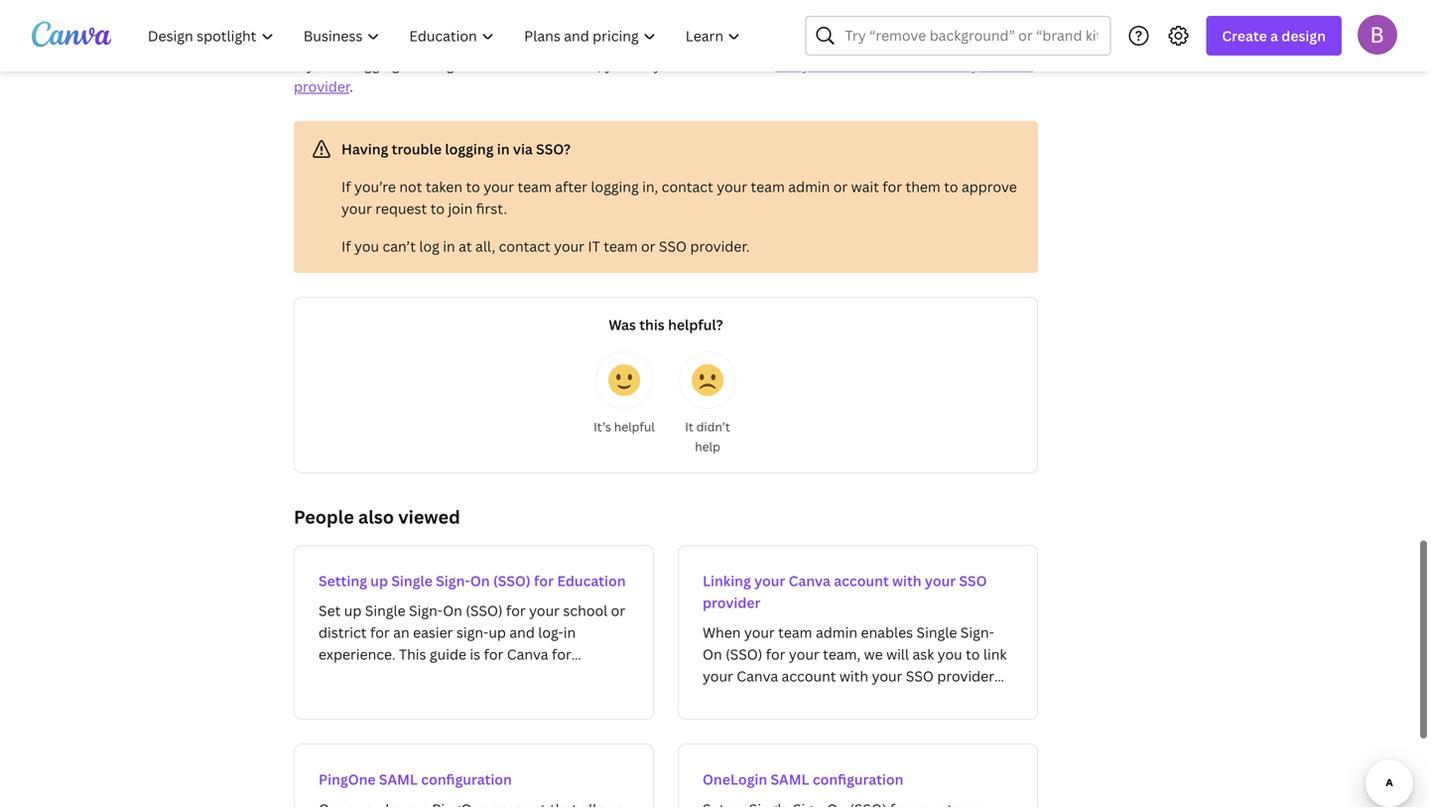 Task type: vqa. For each thing, say whether or not it's contained in the screenshot.
the leftmost contact
yes



Task type: locate. For each thing, give the bounding box(es) containing it.
1 horizontal spatial for
[[534, 570, 554, 589]]

canva for linking
[[789, 570, 831, 589]]

create a design
[[1223, 26, 1326, 45]]

or left wait
[[834, 176, 848, 195]]

1 vertical spatial in
[[497, 138, 510, 157]]

0 horizontal spatial contact
[[499, 236, 551, 255]]

1 horizontal spatial logging
[[445, 138, 494, 157]]

2 vertical spatial if
[[342, 236, 351, 255]]

link your canva account with your sso provider link
[[294, 54, 1034, 95]]

pingone
[[319, 769, 376, 788]]

1 horizontal spatial team
[[604, 236, 638, 255]]

was this helpful?
[[609, 314, 723, 333]]

logging for you're
[[352, 54, 400, 73]]

join
[[448, 198, 473, 217]]

provider down linking
[[703, 592, 761, 611]]

1 vertical spatial for
[[883, 176, 903, 195]]

with
[[939, 54, 968, 73], [893, 570, 922, 589]]

account
[[881, 54, 936, 73], [834, 570, 889, 589]]

team
[[518, 176, 552, 195], [751, 176, 785, 195], [604, 236, 638, 255]]

people
[[294, 504, 354, 528]]

2 vertical spatial in
[[443, 236, 455, 255]]

team left admin
[[751, 176, 785, 195]]

design
[[1282, 26, 1326, 45]]

via
[[513, 138, 533, 157]]

0 vertical spatial also
[[665, 54, 693, 73]]

2 horizontal spatial logging
[[591, 176, 639, 195]]

with inside linking your canva account with your sso provider
[[893, 570, 922, 589]]

1 vertical spatial provider
[[703, 592, 761, 611]]

logging up taken
[[445, 138, 494, 157]]

0 vertical spatial logging
[[352, 54, 400, 73]]

helpful?
[[668, 314, 723, 333]]

or
[[834, 176, 848, 195], [641, 236, 656, 255]]

it
[[588, 236, 600, 255]]

first
[[538, 54, 565, 73]]

0 vertical spatial if
[[294, 54, 303, 73]]

in left using at the left top of the page
[[403, 54, 416, 73]]

approve
[[962, 176, 1017, 195]]

1 vertical spatial also
[[358, 504, 394, 528]]

it's
[[594, 417, 611, 434]]

if you're logging in using sso for the first time, you may also be asked to
[[294, 54, 776, 73]]

saml for onelogin
[[771, 769, 810, 788]]

was
[[609, 314, 636, 333]]

pingone saml configuration link
[[294, 743, 654, 807]]

create
[[1223, 26, 1268, 45]]

you're up having on the top left
[[307, 54, 348, 73]]

1 horizontal spatial you're
[[354, 176, 396, 195]]

provider
[[294, 76, 350, 95], [703, 592, 761, 611]]

to right them
[[944, 176, 959, 195]]

for for education
[[534, 570, 554, 589]]

1 horizontal spatial saml
[[771, 769, 810, 788]]

saml right onelogin
[[771, 769, 810, 788]]

0 horizontal spatial saml
[[379, 769, 418, 788]]

contact inside if you're not taken to your team after logging in, contact your team admin or wait for them to approve your request to join first.
[[662, 176, 714, 195]]

help
[[695, 437, 721, 454]]

linking your canva account with your sso provider link
[[678, 544, 1039, 719]]

0 vertical spatial with
[[939, 54, 968, 73]]

to
[[758, 54, 772, 73], [466, 176, 480, 195], [944, 176, 959, 195], [431, 198, 445, 217]]

0 horizontal spatial logging
[[352, 54, 400, 73]]

1 horizontal spatial canva
[[837, 54, 878, 73]]

provider inside linking your canva account with your sso provider
[[703, 592, 761, 611]]

it
[[685, 417, 694, 434]]

to up 'join'
[[466, 176, 480, 195]]

in left 'at'
[[443, 236, 455, 255]]

0 vertical spatial contact
[[662, 176, 714, 195]]

1 vertical spatial with
[[893, 570, 922, 589]]

1 vertical spatial you're
[[354, 176, 396, 195]]

0 horizontal spatial in
[[403, 54, 416, 73]]

contact
[[662, 176, 714, 195], [499, 236, 551, 255]]

linking
[[703, 570, 751, 589]]

link
[[776, 54, 799, 73]]

0 horizontal spatial you
[[354, 236, 379, 255]]

sso inside link your canva account with your sso provider
[[1006, 54, 1034, 73]]

provider inside link your canva account with your sso provider
[[294, 76, 350, 95]]

canva
[[837, 54, 878, 73], [789, 570, 831, 589]]

1 horizontal spatial configuration
[[813, 769, 904, 788]]

on
[[470, 570, 490, 589]]

2 vertical spatial logging
[[591, 176, 639, 195]]

configuration for onelogin saml configuration
[[813, 769, 904, 788]]

asked
[[716, 54, 755, 73]]

saml right pingone
[[379, 769, 418, 788]]

logging
[[352, 54, 400, 73], [445, 138, 494, 157], [591, 176, 639, 195]]

in
[[403, 54, 416, 73], [497, 138, 510, 157], [443, 236, 455, 255]]

(sso)
[[493, 570, 531, 589]]

you're for logging
[[307, 54, 348, 73]]

also right the people
[[358, 504, 394, 528]]

contact right in,
[[662, 176, 714, 195]]

1 horizontal spatial or
[[834, 176, 848, 195]]

1 saml from the left
[[379, 769, 418, 788]]

or inside if you're not taken to your team after logging in, contact your team admin or wait for them to approve your request to join first.
[[834, 176, 848, 195]]

viewed
[[398, 504, 460, 528]]

0 vertical spatial provider
[[294, 76, 350, 95]]

provider up having on the top left
[[294, 76, 350, 95]]

it didn't help
[[685, 417, 730, 454]]

all,
[[476, 236, 496, 255]]

2 configuration from the left
[[813, 769, 904, 788]]

for right wait
[[883, 176, 903, 195]]

0 horizontal spatial provider
[[294, 76, 350, 95]]

1 horizontal spatial contact
[[662, 176, 714, 195]]

helpful
[[614, 417, 655, 434]]

if for if you're logging in using sso for the first time, you may also be asked to
[[294, 54, 303, 73]]

team right it
[[604, 236, 638, 255]]

0 vertical spatial canva
[[837, 54, 878, 73]]

with for linking your canva account with your sso provider
[[893, 570, 922, 589]]

1 vertical spatial canva
[[789, 570, 831, 589]]

1 horizontal spatial in
[[443, 236, 455, 255]]

2 vertical spatial for
[[534, 570, 554, 589]]

account inside linking your canva account with your sso provider
[[834, 570, 889, 589]]

if you can't log in at all, contact your it team or sso provider.
[[342, 236, 750, 255]]

0 vertical spatial in
[[403, 54, 416, 73]]

account for link
[[881, 54, 936, 73]]

1 horizontal spatial provider
[[703, 592, 761, 611]]

also left be
[[665, 54, 693, 73]]

for inside if you're not taken to your team after logging in, contact your team admin or wait for them to approve your request to join first.
[[883, 176, 903, 195]]

this
[[640, 314, 665, 333]]

you're inside if you're not taken to your team after logging in, contact your team admin or wait for them to approve your request to join first.
[[354, 176, 396, 195]]

2 horizontal spatial for
[[883, 176, 903, 195]]

Try "remove background" or "brand kit" search field
[[845, 17, 1098, 55]]

1 horizontal spatial you
[[605, 54, 630, 73]]

saml
[[379, 769, 418, 788], [771, 769, 810, 788]]

1 vertical spatial or
[[641, 236, 656, 255]]

in,
[[642, 176, 659, 195]]

0 horizontal spatial for
[[489, 54, 509, 73]]

if inside if you're not taken to your team after logging in, contact your team admin or wait for them to approve your request to join first.
[[342, 176, 351, 195]]

them
[[906, 176, 941, 195]]

1 vertical spatial logging
[[445, 138, 494, 157]]

1 vertical spatial account
[[834, 570, 889, 589]]

for
[[489, 54, 509, 73], [883, 176, 903, 195], [534, 570, 554, 589]]

you left the may
[[605, 54, 630, 73]]

account for linking
[[834, 570, 889, 589]]

onelogin saml configuration link
[[678, 743, 1039, 807]]

canva inside linking your canva account with your sso provider
[[789, 570, 831, 589]]

2 saml from the left
[[771, 769, 810, 788]]

you're up request
[[354, 176, 396, 195]]

sso
[[458, 54, 486, 73], [1006, 54, 1034, 73], [659, 236, 687, 255], [960, 570, 987, 589]]

also
[[665, 54, 693, 73], [358, 504, 394, 528]]

0 horizontal spatial you're
[[307, 54, 348, 73]]

0 horizontal spatial with
[[893, 570, 922, 589]]

trouble
[[392, 138, 442, 157]]

onelogin
[[703, 769, 768, 788]]

.
[[350, 76, 353, 95]]

up
[[371, 570, 388, 589]]

logging up .
[[352, 54, 400, 73]]

1 horizontal spatial with
[[939, 54, 968, 73]]

2 horizontal spatial in
[[497, 138, 510, 157]]

in for via
[[497, 138, 510, 157]]

contact right "all,"
[[499, 236, 551, 255]]

onelogin saml configuration
[[703, 769, 904, 788]]

team left the after
[[518, 176, 552, 195]]

setting up single sign-on (sso) for education link
[[294, 544, 654, 719]]

account inside link your canva account with your sso provider
[[881, 54, 936, 73]]

0 vertical spatial you're
[[307, 54, 348, 73]]

your
[[802, 54, 833, 73], [972, 54, 1002, 73], [484, 176, 514, 195], [717, 176, 748, 195], [342, 198, 372, 217], [554, 236, 585, 255], [755, 570, 786, 589], [925, 570, 956, 589]]

0 horizontal spatial canva
[[789, 570, 831, 589]]

admin
[[789, 176, 830, 195]]

1 vertical spatial contact
[[499, 236, 551, 255]]

you left can't
[[354, 236, 379, 255]]

canva right the link
[[837, 54, 878, 73]]

in left the via
[[497, 138, 510, 157]]

or right it
[[641, 236, 656, 255]]

to left the link
[[758, 54, 772, 73]]

if
[[294, 54, 303, 73], [342, 176, 351, 195], [342, 236, 351, 255]]

configuration for pingone saml configuration
[[421, 769, 512, 788]]

single
[[391, 570, 433, 589]]

1 configuration from the left
[[421, 769, 512, 788]]

0 vertical spatial you
[[605, 54, 630, 73]]

request
[[376, 198, 427, 217]]

1 vertical spatial you
[[354, 236, 379, 255]]

0 horizontal spatial configuration
[[421, 769, 512, 788]]

configuration
[[421, 769, 512, 788], [813, 769, 904, 788]]

for right (sso)
[[534, 570, 554, 589]]

you
[[605, 54, 630, 73], [354, 236, 379, 255]]

0 vertical spatial account
[[881, 54, 936, 73]]

for for the
[[489, 54, 509, 73]]

canva right linking
[[789, 570, 831, 589]]

didn't
[[697, 417, 730, 434]]

with inside link your canva account with your sso provider
[[939, 54, 968, 73]]

for left the
[[489, 54, 509, 73]]

0 vertical spatial for
[[489, 54, 509, 73]]

1 vertical spatial if
[[342, 176, 351, 195]]

canva inside link your canva account with your sso provider
[[837, 54, 878, 73]]

after
[[555, 176, 588, 195]]

0 vertical spatial or
[[834, 176, 848, 195]]

logging left in,
[[591, 176, 639, 195]]

you're
[[307, 54, 348, 73], [354, 176, 396, 195]]



Task type: describe. For each thing, give the bounding box(es) containing it.
having
[[342, 138, 389, 157]]

it's helpful
[[594, 417, 655, 434]]

log
[[419, 236, 440, 255]]

bob builder image
[[1358, 15, 1398, 54]]

setting up single sign-on (sso) for education
[[319, 570, 626, 589]]

logging for trouble
[[445, 138, 494, 157]]

can't
[[383, 236, 416, 255]]

the
[[512, 54, 534, 73]]

logging inside if you're not taken to your team after logging in, contact your team admin or wait for them to approve your request to join first.
[[591, 176, 639, 195]]

to down taken
[[431, 198, 445, 217]]

not
[[399, 176, 422, 195]]

sign-
[[436, 570, 470, 589]]

provider.
[[690, 236, 750, 255]]

saml for pingone
[[379, 769, 418, 788]]

0 horizontal spatial also
[[358, 504, 394, 528]]

provider for linking your canva account with your sso provider
[[703, 592, 761, 611]]

wait
[[852, 176, 880, 195]]

if for if you can't log in at all, contact your it team or sso provider.
[[342, 236, 351, 255]]

😔 image
[[692, 363, 724, 395]]

a
[[1271, 26, 1279, 45]]

people also viewed
[[294, 504, 460, 528]]

sso?
[[536, 138, 571, 157]]

with for link your canva account with your sso provider
[[939, 54, 968, 73]]

if you're not taken to your team after logging in, contact your team admin or wait for them to approve your request to join first.
[[342, 176, 1017, 217]]

if for if you're not taken to your team after logging in, contact your team admin or wait for them to approve your request to join first.
[[342, 176, 351, 195]]

be
[[696, 54, 713, 73]]

setting
[[319, 570, 367, 589]]

in for using
[[403, 54, 416, 73]]

provider for link your canva account with your sso provider
[[294, 76, 350, 95]]

education
[[557, 570, 626, 589]]

time,
[[568, 54, 602, 73]]

2 horizontal spatial team
[[751, 176, 785, 195]]

taken
[[426, 176, 463, 195]]

at
[[459, 236, 472, 255]]

you're for not
[[354, 176, 396, 195]]

create a design button
[[1207, 16, 1342, 56]]

having trouble logging in via sso?
[[342, 138, 571, 157]]

1 horizontal spatial also
[[665, 54, 693, 73]]

may
[[634, 54, 662, 73]]

using
[[419, 54, 454, 73]]

pingone saml configuration
[[319, 769, 512, 788]]

first.
[[476, 198, 507, 217]]

0 horizontal spatial team
[[518, 176, 552, 195]]

0 horizontal spatial or
[[641, 236, 656, 255]]

🙂 image
[[609, 363, 640, 395]]

sso inside linking your canva account with your sso provider
[[960, 570, 987, 589]]

top level navigation element
[[135, 16, 758, 56]]

link your canva account with your sso provider
[[294, 54, 1034, 95]]

linking your canva account with your sso provider
[[703, 570, 987, 611]]

canva for link
[[837, 54, 878, 73]]



